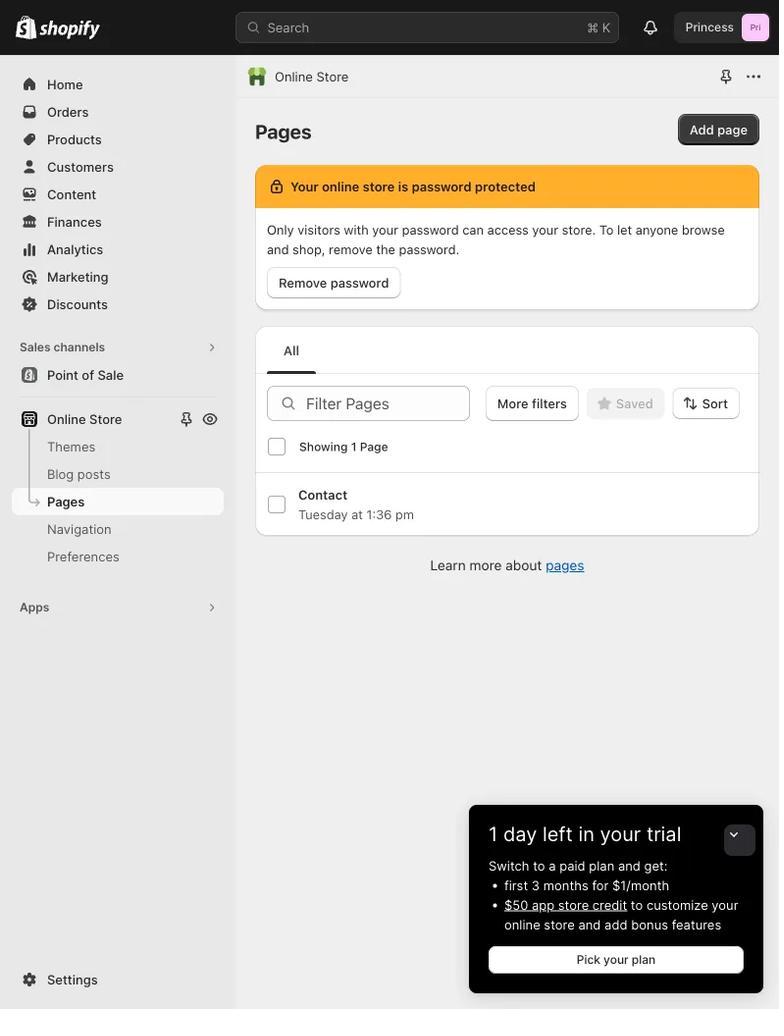 Task type: describe. For each thing, give the bounding box(es) containing it.
shopify image
[[39, 20, 100, 40]]

bonus
[[631, 917, 668, 932]]

analytics
[[47, 241, 103, 257]]

trial
[[647, 822, 682, 846]]

credit
[[593, 897, 627, 912]]

your inside 1 day left in your trial dropdown button
[[600, 822, 641, 846]]

⌘ k
[[587, 20, 611, 35]]

switch to a paid plan and get:
[[489, 858, 668, 873]]

first 3 months for $1/month
[[505, 878, 670, 893]]

app
[[532, 897, 555, 912]]

discounts link
[[12, 291, 224, 318]]

apps
[[20, 600, 49, 614]]

store inside "to customize your online store and add bonus features"
[[544, 917, 575, 932]]

search
[[267, 20, 309, 35]]

point of sale link
[[12, 361, 224, 389]]

sale
[[98, 367, 124, 382]]

princess
[[686, 20, 734, 34]]

pages
[[47, 494, 85, 509]]

$50 app store credit
[[505, 897, 627, 912]]

posts
[[77, 466, 111, 481]]

for
[[592, 878, 609, 893]]

apps button
[[12, 594, 224, 621]]

customize
[[647, 897, 708, 912]]

1
[[489, 822, 498, 846]]

0 horizontal spatial online store link
[[12, 405, 175, 433]]

pick
[[577, 953, 601, 967]]

products
[[47, 132, 102, 147]]

orders link
[[12, 98, 224, 126]]

channels
[[53, 340, 105, 354]]

marketing link
[[12, 263, 224, 291]]

themes
[[47, 439, 95, 454]]

analytics link
[[12, 236, 224, 263]]

of
[[82, 367, 94, 382]]

plan inside pick your plan "link"
[[632, 953, 656, 967]]

princess image
[[742, 14, 770, 41]]

⌘
[[587, 20, 599, 35]]

home
[[47, 77, 83, 92]]

pick your plan link
[[489, 946, 744, 974]]

preferences link
[[12, 543, 224, 570]]

shopify image
[[16, 15, 37, 39]]

0 vertical spatial online store link
[[275, 67, 349, 86]]

1 vertical spatial store
[[89, 411, 122, 427]]

paid
[[560, 858, 586, 873]]

settings link
[[12, 966, 224, 993]]

marketing
[[47, 269, 108, 284]]

online
[[505, 917, 541, 932]]

products link
[[12, 126, 224, 153]]

0 vertical spatial store
[[558, 897, 589, 912]]

get:
[[644, 858, 668, 873]]

your inside pick your plan "link"
[[604, 953, 629, 967]]

and for store
[[579, 917, 601, 932]]

point of sale button
[[0, 361, 236, 389]]

pick your plan
[[577, 953, 656, 967]]

settings
[[47, 972, 98, 987]]

point
[[47, 367, 78, 382]]

to inside "to customize your online store and add bonus features"
[[631, 897, 643, 912]]

customers
[[47, 159, 114, 174]]



Task type: vqa. For each thing, say whether or not it's contained in the screenshot.
marketing
yes



Task type: locate. For each thing, give the bounding box(es) containing it.
themes link
[[12, 433, 224, 460]]

sales channels
[[20, 340, 105, 354]]

online store image
[[247, 67, 267, 86]]

day
[[503, 822, 537, 846]]

preferences
[[47, 549, 120, 564]]

0 horizontal spatial online store
[[47, 411, 122, 427]]

blog posts link
[[12, 460, 224, 488]]

$50 app store credit link
[[505, 897, 627, 912]]

1 horizontal spatial store
[[317, 69, 349, 84]]

plan down bonus
[[632, 953, 656, 967]]

online right online store image
[[275, 69, 313, 84]]

plan
[[589, 858, 615, 873], [632, 953, 656, 967]]

and left add at the bottom right of the page
[[579, 917, 601, 932]]

online store link down search
[[275, 67, 349, 86]]

0 horizontal spatial plan
[[589, 858, 615, 873]]

blog posts
[[47, 466, 111, 481]]

and up $1/month
[[618, 858, 641, 873]]

and inside "to customize your online store and add bonus features"
[[579, 917, 601, 932]]

1 vertical spatial to
[[631, 897, 643, 912]]

k
[[603, 20, 611, 35]]

sales channels button
[[12, 334, 224, 361]]

to customize your online store and add bonus features
[[505, 897, 739, 932]]

0 vertical spatial store
[[317, 69, 349, 84]]

1 vertical spatial online store
[[47, 411, 122, 427]]

and
[[618, 858, 641, 873], [579, 917, 601, 932]]

to down $1/month
[[631, 897, 643, 912]]

months
[[544, 878, 589, 893]]

pages link
[[12, 488, 224, 515]]

store up the themes link
[[89, 411, 122, 427]]

1 vertical spatial plan
[[632, 953, 656, 967]]

and for plan
[[618, 858, 641, 873]]

content link
[[12, 181, 224, 208]]

store down $50 app store credit on the right of page
[[544, 917, 575, 932]]

a
[[549, 858, 556, 873]]

your right pick
[[604, 953, 629, 967]]

online store link up themes
[[12, 405, 175, 433]]

features
[[672, 917, 722, 932]]

add
[[605, 917, 628, 932]]

0 vertical spatial online
[[275, 69, 313, 84]]

your up features
[[712, 897, 739, 912]]

home link
[[12, 71, 224, 98]]

online up themes
[[47, 411, 86, 427]]

content
[[47, 187, 96, 202]]

online store up themes
[[47, 411, 122, 427]]

1 horizontal spatial online
[[275, 69, 313, 84]]

blog
[[47, 466, 74, 481]]

online store link
[[275, 67, 349, 86], [12, 405, 175, 433]]

finances
[[47, 214, 102, 229]]

1 day left in your trial element
[[469, 856, 764, 993]]

1 vertical spatial store
[[544, 917, 575, 932]]

discounts
[[47, 296, 108, 312]]

your right in
[[600, 822, 641, 846]]

store
[[317, 69, 349, 84], [89, 411, 122, 427]]

navigation
[[47, 521, 112, 536]]

to
[[533, 858, 545, 873], [631, 897, 643, 912]]

online
[[275, 69, 313, 84], [47, 411, 86, 427]]

0 horizontal spatial store
[[89, 411, 122, 427]]

0 vertical spatial plan
[[589, 858, 615, 873]]

1 vertical spatial online
[[47, 411, 86, 427]]

1 horizontal spatial online store link
[[275, 67, 349, 86]]

to left a in the right bottom of the page
[[533, 858, 545, 873]]

plan up for
[[589, 858, 615, 873]]

store down months
[[558, 897, 589, 912]]

1 vertical spatial your
[[712, 897, 739, 912]]

first
[[505, 878, 528, 893]]

1 day left in your trial button
[[469, 805, 764, 846]]

left
[[543, 822, 573, 846]]

your inside "to customize your online store and add bonus features"
[[712, 897, 739, 912]]

$50
[[505, 897, 528, 912]]

sales
[[20, 340, 51, 354]]

0 vertical spatial to
[[533, 858, 545, 873]]

0 vertical spatial your
[[600, 822, 641, 846]]

3
[[532, 878, 540, 893]]

0 horizontal spatial to
[[533, 858, 545, 873]]

finances link
[[12, 208, 224, 236]]

0 horizontal spatial online
[[47, 411, 86, 427]]

customers link
[[12, 153, 224, 181]]

$1/month
[[613, 878, 670, 893]]

0 vertical spatial and
[[618, 858, 641, 873]]

1 day left in your trial
[[489, 822, 682, 846]]

0 vertical spatial online store
[[275, 69, 349, 84]]

store right online store image
[[317, 69, 349, 84]]

navigation link
[[12, 515, 224, 543]]

store
[[558, 897, 589, 912], [544, 917, 575, 932]]

in
[[579, 822, 595, 846]]

switch
[[489, 858, 530, 873]]

1 vertical spatial online store link
[[12, 405, 175, 433]]

your
[[600, 822, 641, 846], [712, 897, 739, 912], [604, 953, 629, 967]]

1 horizontal spatial online store
[[275, 69, 349, 84]]

point of sale
[[47, 367, 124, 382]]

0 horizontal spatial and
[[579, 917, 601, 932]]

1 vertical spatial and
[[579, 917, 601, 932]]

1 horizontal spatial to
[[631, 897, 643, 912]]

1 horizontal spatial and
[[618, 858, 641, 873]]

online store
[[275, 69, 349, 84], [47, 411, 122, 427]]

orders
[[47, 104, 89, 119]]

1 horizontal spatial plan
[[632, 953, 656, 967]]

online store down search
[[275, 69, 349, 84]]

2 vertical spatial your
[[604, 953, 629, 967]]



